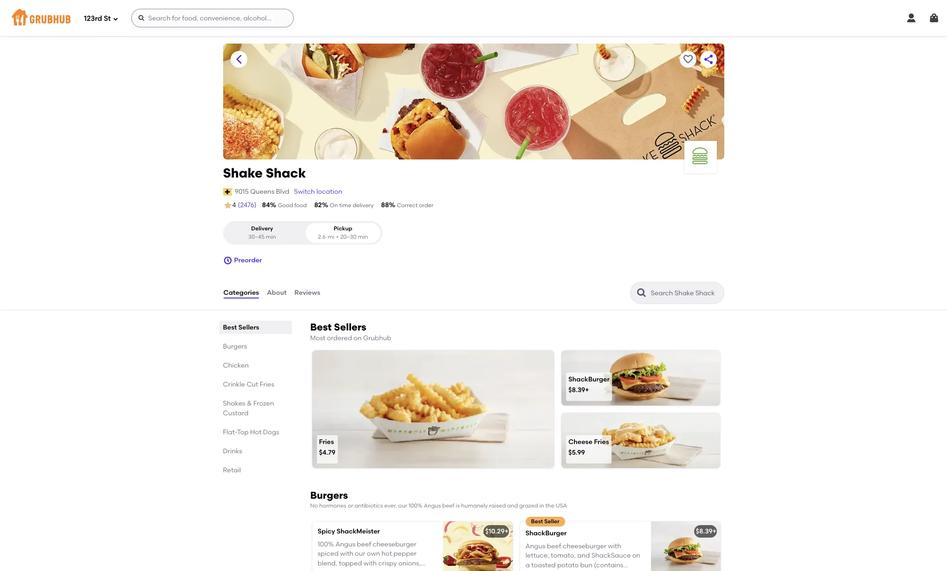 Task type: locate. For each thing, give the bounding box(es) containing it.
1 horizontal spatial svg image
[[138, 14, 145, 22]]

100% up spiced
[[318, 541, 334, 549]]

top
[[237, 429, 249, 437]]

cheeseburger inside angus beef cheeseburger with lettuce, tomato, and shacksauce on a toasted potato bun (contains sesame, eggs, milk, soy, wheat,
[[563, 543, 607, 551]]

min down delivery
[[266, 234, 276, 240]]

on
[[354, 335, 362, 343], [632, 552, 640, 560]]

2 horizontal spatial angus
[[526, 543, 545, 551]]

our inside 100% angus beef cheeseburger spiced with our own hot pepper blend, topped with crispy onions, chopped cherry peppers
[[355, 551, 365, 558]]

bun
[[580, 562, 593, 570]]

best up most on the bottom left of the page
[[310, 322, 332, 333]]

2 min from the left
[[358, 234, 368, 240]]

best sellers
[[223, 324, 259, 332]]

burgers inside the "burgers no hormones or antibiotics ever, our 100% angus beef is humanely raised and grazed in the usa"
[[310, 490, 348, 502]]

best left seller
[[531, 519, 543, 525]]

our for 100%
[[355, 551, 365, 558]]

beef left is at the bottom left of page
[[442, 503, 455, 510]]

caret left icon image
[[233, 54, 244, 65]]

best inside best sellers most ordered on grubhub
[[310, 322, 332, 333]]

2 horizontal spatial +
[[713, 528, 717, 536]]

cheeseburger inside 100% angus beef cheeseburger spiced with our own hot pepper blend, topped with crispy onions, chopped cherry peppers
[[373, 541, 416, 549]]

most
[[310, 335, 325, 343]]

0 horizontal spatial shackburger
[[526, 530, 567, 538]]

shackmeister
[[337, 528, 380, 536]]

1 vertical spatial burgers
[[310, 490, 348, 502]]

reviews
[[295, 289, 320, 297]]

shackburger image
[[651, 522, 721, 572]]

best inside tab
[[223, 324, 237, 332]]

9015 queens blvd button
[[234, 187, 290, 197]]

2 horizontal spatial best
[[531, 519, 543, 525]]

0 vertical spatial our
[[398, 503, 407, 510]]

with
[[608, 543, 621, 551], [340, 551, 353, 558], [364, 560, 377, 568]]

crispy
[[378, 560, 397, 568]]

cut
[[247, 381, 258, 389]]

shake
[[223, 165, 263, 181]]

svg image inside preorder button
[[223, 256, 232, 266]]

humanely
[[461, 503, 488, 510]]

fries $4.79
[[319, 438, 335, 457]]

best sellers most ordered on grubhub
[[310, 322, 391, 343]]

is
[[456, 503, 460, 510]]

1 horizontal spatial 100%
[[409, 503, 423, 510]]

drinks tab
[[223, 447, 288, 457]]

subscription pass image
[[223, 188, 232, 196]]

0 horizontal spatial on
[[354, 335, 362, 343]]

raised
[[489, 503, 506, 510]]

milk,
[[572, 571, 586, 572]]

cheese
[[569, 438, 593, 446]]

0 vertical spatial $8.39
[[569, 387, 585, 395]]

0 horizontal spatial sellers
[[238, 324, 259, 332]]

fries
[[260, 381, 274, 389], [319, 438, 334, 446], [594, 438, 609, 446]]

burgers up hormones
[[310, 490, 348, 502]]

pepper
[[394, 551, 417, 558]]

sellers
[[334, 322, 366, 333], [238, 324, 259, 332]]

sellers for best sellers
[[238, 324, 259, 332]]

1 vertical spatial and
[[578, 552, 590, 560]]

fries up '$4.79'
[[319, 438, 334, 446]]

0 horizontal spatial svg image
[[113, 16, 118, 22]]

angus inside the "burgers no hormones or antibiotics ever, our 100% angus beef is humanely raised and grazed in the usa"
[[424, 503, 441, 510]]

0 vertical spatial and
[[507, 503, 518, 510]]

1 vertical spatial our
[[355, 551, 365, 558]]

peppers
[[369, 569, 396, 572]]

2 horizontal spatial beef
[[547, 543, 561, 551]]

2 horizontal spatial with
[[608, 543, 621, 551]]

option group
[[223, 222, 382, 245]]

on inside best sellers most ordered on grubhub
[[354, 335, 362, 343]]

spiced
[[318, 551, 339, 558]]

shacksauce
[[592, 552, 631, 560]]

beef
[[442, 503, 455, 510], [357, 541, 371, 549], [547, 543, 561, 551]]

1 horizontal spatial and
[[578, 552, 590, 560]]

angus down spicy shackmeister
[[336, 541, 355, 549]]

reviews button
[[294, 277, 321, 310]]

+ for $10.29 +
[[505, 528, 509, 536]]

•
[[336, 234, 338, 240]]

sellers up burgers tab
[[238, 324, 259, 332]]

0 horizontal spatial our
[[355, 551, 365, 558]]

0 horizontal spatial svg image
[[906, 13, 917, 24]]

our inside the "burgers no hormones or antibiotics ever, our 100% angus beef is humanely raised and grazed in the usa"
[[398, 503, 407, 510]]

burgers tab
[[223, 342, 288, 352]]

fries inside cheese fries $5.99
[[594, 438, 609, 446]]

our right ever,
[[398, 503, 407, 510]]

angus up lettuce,
[[526, 543, 545, 551]]

1 vertical spatial shackburger
[[526, 530, 567, 538]]

and up bun
[[578, 552, 590, 560]]

0 horizontal spatial min
[[266, 234, 276, 240]]

mi
[[328, 234, 334, 240]]

1 horizontal spatial best
[[310, 322, 332, 333]]

2 horizontal spatial fries
[[594, 438, 609, 446]]

0 horizontal spatial and
[[507, 503, 518, 510]]

retail tab
[[223, 466, 288, 476]]

pickup 2.6 mi • 20–30 min
[[318, 226, 368, 240]]

custard
[[223, 410, 249, 418]]

0 horizontal spatial angus
[[336, 541, 355, 549]]

search icon image
[[636, 288, 647, 299]]

with up topped
[[340, 551, 353, 558]]

1 horizontal spatial shackburger
[[569, 376, 610, 384]]

beef up own
[[357, 541, 371, 549]]

burgers up 'chicken'
[[223, 343, 247, 351]]

min
[[266, 234, 276, 240], [358, 234, 368, 240]]

100%
[[409, 503, 423, 510], [318, 541, 334, 549]]

0 horizontal spatial burgers
[[223, 343, 247, 351]]

1 horizontal spatial cheeseburger
[[563, 543, 607, 551]]

flat-top hot dogs
[[223, 429, 279, 437]]

chopped
[[318, 569, 346, 572]]

0 horizontal spatial $8.39
[[569, 387, 585, 395]]

and inside the "burgers no hormones or antibiotics ever, our 100% angus beef is humanely raised and grazed in the usa"
[[507, 503, 518, 510]]

and right raised
[[507, 503, 518, 510]]

angus left is at the bottom left of page
[[424, 503, 441, 510]]

0 horizontal spatial beef
[[357, 541, 371, 549]]

and
[[507, 503, 518, 510], [578, 552, 590, 560]]

shackburger
[[569, 376, 610, 384], [526, 530, 567, 538]]

with down own
[[364, 560, 377, 568]]

2 horizontal spatial svg image
[[223, 256, 232, 266]]

order
[[419, 202, 434, 209]]

correct
[[397, 202, 418, 209]]

on right shacksauce
[[632, 552, 640, 560]]

burgers inside tab
[[223, 343, 247, 351]]

cheeseburger up bun
[[563, 543, 607, 551]]

sellers inside tab
[[238, 324, 259, 332]]

(contains
[[594, 562, 624, 570]]

topped
[[339, 560, 362, 568]]

100% right ever,
[[409, 503, 423, 510]]

burgers for burgers no hormones or antibiotics ever, our 100% angus beef is humanely raised and grazed in the usa
[[310, 490, 348, 502]]

cheeseburger up hot
[[373, 541, 416, 549]]

1 horizontal spatial sellers
[[334, 322, 366, 333]]

0 horizontal spatial 100%
[[318, 541, 334, 549]]

123rd st
[[84, 14, 111, 23]]

1 vertical spatial $8.39
[[696, 528, 713, 536]]

antibiotics
[[355, 503, 383, 510]]

Search for food, convenience, alcohol... search field
[[131, 9, 294, 27]]

0 horizontal spatial best
[[223, 324, 237, 332]]

angus inside 100% angus beef cheeseburger spiced with our own hot pepper blend, topped with crispy onions, chopped cherry peppers
[[336, 541, 355, 549]]

0 horizontal spatial cheeseburger
[[373, 541, 416, 549]]

grubhub
[[363, 335, 391, 343]]

0 vertical spatial burgers
[[223, 343, 247, 351]]

1 min from the left
[[266, 234, 276, 240]]

1 horizontal spatial our
[[398, 503, 407, 510]]

$8.39
[[569, 387, 585, 395], [696, 528, 713, 536]]

0 horizontal spatial fries
[[260, 381, 274, 389]]

shake shack logo image
[[684, 141, 717, 174]]

sellers inside best sellers most ordered on grubhub
[[334, 322, 366, 333]]

1 horizontal spatial fries
[[319, 438, 334, 446]]

1 svg image from the left
[[906, 13, 917, 24]]

spicy shackmeister
[[318, 528, 380, 536]]

crinkle cut fries tab
[[223, 380, 288, 390]]

svg image
[[138, 14, 145, 22], [113, 16, 118, 22], [223, 256, 232, 266]]

switch
[[294, 188, 315, 196]]

sellers up ordered
[[334, 322, 366, 333]]

1 horizontal spatial +
[[585, 387, 589, 395]]

0 horizontal spatial +
[[505, 528, 509, 536]]

1 horizontal spatial svg image
[[929, 13, 940, 24]]

beef inside angus beef cheeseburger with lettuce, tomato, and shacksauce on a toasted potato bun (contains sesame, eggs, milk, soy, wheat,
[[547, 543, 561, 551]]

usa
[[556, 503, 567, 510]]

$5.99
[[569, 449, 585, 457]]

on right ordered
[[354, 335, 362, 343]]

9015
[[235, 188, 249, 196]]

1 vertical spatial on
[[632, 552, 640, 560]]

fries inside crinkle cut fries tab
[[260, 381, 274, 389]]

cheese fries $5.99
[[569, 438, 609, 457]]

9015 queens blvd
[[235, 188, 289, 196]]

beef up tomato,
[[547, 543, 561, 551]]

+ inside shackburger $8.39 +
[[585, 387, 589, 395]]

tomato,
[[551, 552, 576, 560]]

1 horizontal spatial burgers
[[310, 490, 348, 502]]

fries right "cheese"
[[594, 438, 609, 446]]

min right '20–30'
[[358, 234, 368, 240]]

option group containing delivery 30–45 min
[[223, 222, 382, 245]]

angus inside angus beef cheeseburger with lettuce, tomato, and shacksauce on a toasted potato bun (contains sesame, eggs, milk, soy, wheat,
[[526, 543, 545, 551]]

crinkle
[[223, 381, 245, 389]]

0 vertical spatial 100%
[[409, 503, 423, 510]]

svg image
[[906, 13, 917, 24], [929, 13, 940, 24]]

1 horizontal spatial $8.39
[[696, 528, 713, 536]]

1 horizontal spatial min
[[358, 234, 368, 240]]

angus
[[424, 503, 441, 510], [336, 541, 355, 549], [526, 543, 545, 551]]

a
[[526, 562, 530, 570]]

best seller
[[531, 519, 560, 525]]

1 horizontal spatial angus
[[424, 503, 441, 510]]

1 vertical spatial 100%
[[318, 541, 334, 549]]

no
[[310, 503, 318, 510]]

our for burgers
[[398, 503, 407, 510]]

fries right 'cut'
[[260, 381, 274, 389]]

+ for $8.39 +
[[713, 528, 717, 536]]

1 horizontal spatial on
[[632, 552, 640, 560]]

preorder button
[[223, 253, 262, 269]]

1 horizontal spatial with
[[364, 560, 377, 568]]

1 horizontal spatial beef
[[442, 503, 455, 510]]

0 vertical spatial shackburger
[[569, 376, 610, 384]]

84
[[262, 201, 270, 209]]

with up shacksauce
[[608, 543, 621, 551]]

0 vertical spatial on
[[354, 335, 362, 343]]

best
[[310, 322, 332, 333], [223, 324, 237, 332], [531, 519, 543, 525]]

shackburger $8.39 +
[[569, 376, 610, 395]]

flat-top hot dogs tab
[[223, 428, 288, 438]]

hot
[[382, 551, 392, 558]]

best up burgers tab
[[223, 324, 237, 332]]

hormones
[[319, 503, 346, 510]]

our left own
[[355, 551, 365, 558]]



Task type: describe. For each thing, give the bounding box(es) containing it.
fries inside fries $4.79
[[319, 438, 334, 446]]

burgers for burgers
[[223, 343, 247, 351]]

queens
[[250, 188, 275, 196]]

good food
[[278, 202, 307, 209]]

beef inside 100% angus beef cheeseburger spiced with our own hot pepper blend, topped with crispy onions, chopped cherry peppers
[[357, 541, 371, 549]]

cherry
[[348, 569, 368, 572]]

spicy shackmeister image
[[443, 522, 513, 572]]

delivery
[[353, 202, 374, 209]]

2 svg image from the left
[[929, 13, 940, 24]]

best for best sellers
[[223, 324, 237, 332]]

wheat,
[[601, 571, 623, 572]]

about
[[267, 289, 287, 297]]

toasted
[[531, 562, 556, 570]]

100% angus beef cheeseburger spiced with our own hot pepper blend, topped with crispy onions, chopped cherry peppers 
[[318, 541, 421, 572]]

save this restaurant image
[[682, 54, 694, 65]]

correct order
[[397, 202, 434, 209]]

pickup
[[334, 226, 352, 232]]

100% inside the "burgers no hormones or antibiotics ever, our 100% angus beef is humanely raised and grazed in the usa"
[[409, 503, 423, 510]]

food
[[294, 202, 307, 209]]

2.6
[[318, 234, 326, 240]]

shackburger for shackburger $8.39 +
[[569, 376, 610, 384]]

switch location
[[294, 188, 342, 196]]

best sellers tab
[[223, 323, 288, 333]]

crinkle cut fries
[[223, 381, 274, 389]]

Search Shake Shack search field
[[650, 289, 721, 298]]

$8.39 inside shackburger $8.39 +
[[569, 387, 585, 395]]

burgers no hormones or antibiotics ever, our 100% angus beef is humanely raised and grazed in the usa
[[310, 490, 567, 510]]

and inside angus beef cheeseburger with lettuce, tomato, and shacksauce on a toasted potato bun (contains sesame, eggs, milk, soy, wheat,
[[578, 552, 590, 560]]

ordered
[[327, 335, 352, 343]]

st
[[104, 14, 111, 23]]

dogs
[[263, 429, 279, 437]]

blvd
[[276, 188, 289, 196]]

sesame,
[[526, 571, 552, 572]]

on inside angus beef cheeseburger with lettuce, tomato, and shacksauce on a toasted potato bun (contains sesame, eggs, milk, soy, wheat,
[[632, 552, 640, 560]]

frozen
[[253, 400, 274, 408]]

save this restaurant button
[[680, 51, 696, 68]]

retail
[[223, 467, 241, 475]]

88
[[381, 201, 389, 209]]

delivery
[[251, 226, 273, 232]]

delivery 30–45 min
[[248, 226, 276, 240]]

in
[[540, 503, 544, 510]]

123rd
[[84, 14, 102, 23]]

on
[[330, 202, 338, 209]]

categories
[[223, 289, 259, 297]]

best for best sellers most ordered on grubhub
[[310, 322, 332, 333]]

chicken tab
[[223, 361, 288, 371]]

with inside angus beef cheeseburger with lettuce, tomato, and shacksauce on a toasted potato bun (contains sesame, eggs, milk, soy, wheat,
[[608, 543, 621, 551]]

hot
[[250, 429, 262, 437]]

$10.29
[[485, 528, 505, 536]]

30–45
[[248, 234, 265, 240]]

sellers for best sellers most ordered on grubhub
[[334, 322, 366, 333]]

shackburger for shackburger
[[526, 530, 567, 538]]

best for best seller
[[531, 519, 543, 525]]

spicy
[[318, 528, 335, 536]]

switch location button
[[294, 187, 343, 197]]

&
[[247, 400, 252, 408]]

shakes
[[223, 400, 245, 408]]

potato
[[557, 562, 579, 570]]

ever,
[[384, 503, 397, 510]]

seller
[[544, 519, 560, 525]]

min inside pickup 2.6 mi • 20–30 min
[[358, 234, 368, 240]]

min inside delivery 30–45 min
[[266, 234, 276, 240]]

flat-
[[223, 429, 237, 437]]

time
[[339, 202, 351, 209]]

soy,
[[588, 571, 600, 572]]

lettuce,
[[526, 552, 549, 560]]

eggs,
[[553, 571, 570, 572]]

20–30
[[340, 234, 357, 240]]

good
[[278, 202, 293, 209]]

shakes & frozen custard tab
[[223, 399, 288, 419]]

(2476)
[[238, 201, 257, 209]]

categories button
[[223, 277, 260, 310]]

0 horizontal spatial with
[[340, 551, 353, 558]]

main navigation navigation
[[0, 0, 947, 36]]

shack
[[266, 165, 306, 181]]

$4.79
[[319, 449, 335, 457]]

about button
[[266, 277, 287, 310]]

location
[[317, 188, 342, 196]]

grazed
[[519, 503, 538, 510]]

chicken
[[223, 362, 249, 370]]

own
[[367, 551, 380, 558]]

$10.29 +
[[485, 528, 509, 536]]

shake shack
[[223, 165, 306, 181]]

share icon image
[[703, 54, 714, 65]]

4
[[232, 201, 236, 209]]

on time delivery
[[330, 202, 374, 209]]

preorder
[[234, 257, 262, 265]]

star icon image
[[223, 201, 232, 210]]

beef inside the "burgers no hormones or antibiotics ever, our 100% angus beef is humanely raised and grazed in the usa"
[[442, 503, 455, 510]]

100% inside 100% angus beef cheeseburger spiced with our own hot pepper blend, topped with crispy onions, chopped cherry peppers
[[318, 541, 334, 549]]

the
[[546, 503, 554, 510]]



Task type: vqa. For each thing, say whether or not it's contained in the screenshot.


